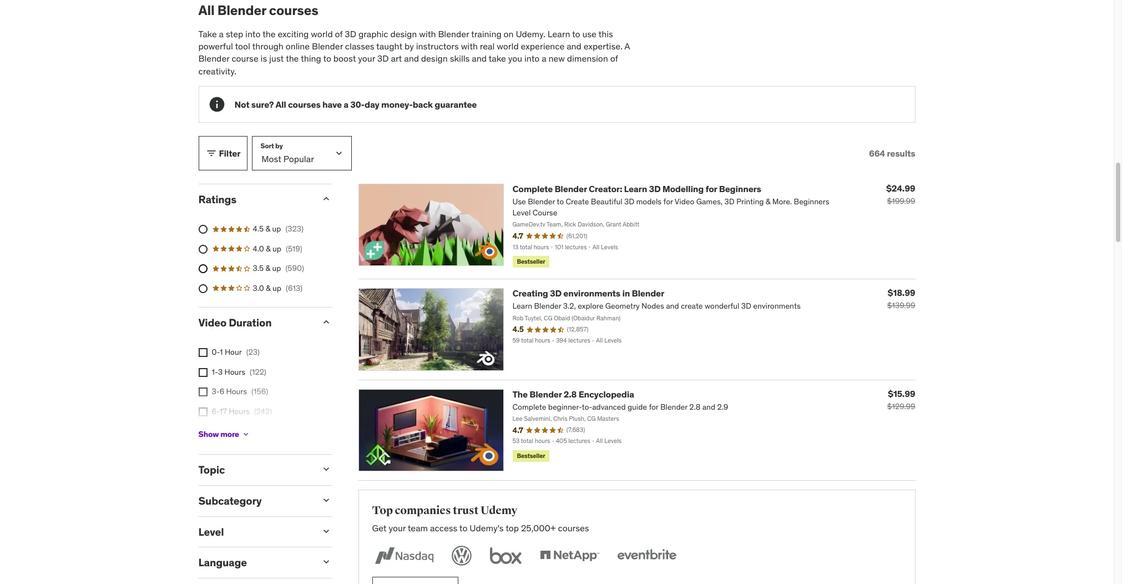Task type: describe. For each thing, give the bounding box(es) containing it.
0-1 hour (23)
[[212, 347, 260, 357]]

1 horizontal spatial a
[[344, 99, 349, 110]]

xsmall image inside show more button
[[241, 430, 250, 439]]

(156)
[[252, 387, 268, 397]]

blender up the instructors
[[438, 28, 469, 39]]

get
[[372, 523, 387, 534]]

(590)
[[286, 263, 304, 273]]

3.0
[[253, 283, 264, 293]]

results
[[887, 147, 916, 159]]

small image for subcategory
[[321, 495, 332, 506]]

more
[[220, 429, 239, 439]]

show more
[[198, 429, 239, 439]]

$18.99
[[888, 287, 916, 298]]

skills
[[450, 53, 470, 64]]

creating 3d environments in blender
[[513, 288, 665, 299]]

blender down powerful
[[198, 53, 230, 64]]

course
[[232, 53, 259, 64]]

hours right 17+ at the bottom
[[226, 426, 247, 436]]

learn inside take a step into the exciting world of 3d graphic design with blender training on udemy. learn to use this powerful tool through online blender classes taught by instructors with real world experience and expertise. a blender course is just the thing to boost your 3d art and design skills and take you into a new dimension of creativity.
[[548, 28, 570, 39]]

ratings button
[[198, 193, 312, 206]]

not
[[235, 99, 250, 110]]

you
[[508, 53, 522, 64]]

guarantee
[[435, 99, 477, 110]]

0 horizontal spatial a
[[219, 28, 224, 39]]

exciting
[[278, 28, 309, 39]]

1 vertical spatial all
[[276, 99, 286, 110]]

3-
[[212, 387, 220, 397]]

small image for level
[[321, 526, 332, 537]]

not sure? all courses have a 30-day money-back guarantee
[[235, 99, 477, 110]]

small image for language
[[321, 557, 332, 568]]

team
[[408, 523, 428, 534]]

the
[[513, 388, 528, 399]]

6-
[[212, 406, 220, 416]]

level button
[[198, 525, 312, 538]]

0 vertical spatial design
[[390, 28, 417, 39]]

xsmall image for 6-
[[198, 407, 207, 416]]

art
[[391, 53, 402, 64]]

0 horizontal spatial and
[[404, 53, 419, 64]]

(323)
[[286, 224, 304, 234]]

1 horizontal spatial into
[[525, 53, 540, 64]]

trust
[[453, 503, 479, 517]]

modelling
[[663, 183, 704, 194]]

30-
[[350, 99, 365, 110]]

show
[[198, 429, 219, 439]]

to inside top companies trust udemy get your team access to udemy's top 25,000+ courses
[[460, 523, 468, 534]]

1 horizontal spatial design
[[421, 53, 448, 64]]

top
[[506, 523, 519, 534]]

$24.99 $199.99
[[887, 183, 916, 206]]

use
[[583, 28, 597, 39]]

money-
[[381, 99, 413, 110]]

1
[[220, 347, 223, 357]]

filter button
[[198, 136, 248, 170]]

in
[[623, 288, 630, 299]]

& for 4.0
[[266, 243, 271, 253]]

$139.99
[[888, 300, 916, 310]]

access
[[430, 523, 458, 534]]

up for 4.5 & up
[[272, 224, 281, 234]]

6-17 hours (242)
[[212, 406, 272, 416]]

environments
[[564, 288, 621, 299]]

2 horizontal spatial and
[[567, 40, 582, 52]]

video duration button
[[198, 316, 312, 329]]

real
[[480, 40, 495, 52]]

courses inside top companies trust udemy get your team access to udemy's top 25,000+ courses
[[558, 523, 589, 534]]

1 vertical spatial learn
[[624, 183, 647, 194]]

language button
[[198, 556, 312, 569]]

the blender 2.8 encyclopedia link
[[513, 388, 634, 399]]

complete blender creator: learn 3d modelling for beginners link
[[513, 183, 762, 194]]

3d up the classes
[[345, 28, 356, 39]]

video duration
[[198, 316, 272, 329]]

step
[[226, 28, 243, 39]]

(242)
[[254, 406, 272, 416]]

17+
[[212, 426, 224, 436]]

taught
[[376, 40, 403, 52]]

1 vertical spatial world
[[497, 40, 519, 52]]

0 vertical spatial courses
[[269, 2, 318, 19]]

netapp image
[[538, 543, 601, 568]]

(613)
[[286, 283, 303, 293]]

1-
[[212, 367, 218, 377]]

hours for 6-17 hours
[[229, 406, 250, 416]]

up for 4.0 & up
[[273, 243, 281, 253]]

3d right "creating" at the left of the page
[[550, 288, 562, 299]]

(122)
[[250, 367, 266, 377]]

eventbrite image
[[615, 543, 679, 568]]

664
[[869, 147, 885, 159]]

dimension
[[567, 53, 608, 64]]

for
[[706, 183, 717, 194]]

nasdaq image
[[372, 543, 436, 568]]

volkswagen image
[[449, 543, 474, 568]]

complete blender creator: learn 3d modelling for beginners
[[513, 183, 762, 194]]

664 results
[[869, 147, 916, 159]]

top companies trust udemy get your team access to udemy's top 25,000+ courses
[[372, 503, 589, 534]]

online
[[286, 40, 310, 52]]

training
[[471, 28, 502, 39]]

subcategory button
[[198, 494, 312, 507]]

language
[[198, 556, 247, 569]]

hour
[[225, 347, 242, 357]]

creator:
[[589, 183, 622, 194]]

just
[[269, 53, 284, 64]]

4.0 & up (519)
[[253, 243, 302, 253]]

$129.99
[[888, 401, 916, 411]]

1 horizontal spatial the
[[286, 53, 299, 64]]

graphic
[[359, 28, 388, 39]]

25,000+
[[521, 523, 556, 534]]

duration
[[229, 316, 272, 329]]

complete
[[513, 183, 553, 194]]

thing
[[301, 53, 321, 64]]

instructors
[[416, 40, 459, 52]]

(519)
[[286, 243, 302, 253]]

subcategory
[[198, 494, 262, 507]]



Task type: locate. For each thing, give the bounding box(es) containing it.
classes
[[345, 40, 374, 52]]

&
[[266, 224, 270, 234], [266, 243, 271, 253], [266, 263, 270, 273], [266, 283, 271, 293]]

1 vertical spatial of
[[610, 53, 618, 64]]

& for 3.0
[[266, 283, 271, 293]]

hours right 3
[[225, 367, 245, 377]]

xsmall image for 0-
[[198, 348, 207, 357]]

2 vertical spatial xsmall image
[[241, 430, 250, 439]]

your right get
[[389, 523, 406, 534]]

2 small image from the top
[[321, 317, 332, 328]]

and
[[567, 40, 582, 52], [404, 53, 419, 64], [472, 53, 487, 64]]

2 vertical spatial small image
[[321, 557, 332, 568]]

xsmall image left 3-
[[198, 388, 207, 397]]

experience
[[521, 40, 565, 52]]

and down real
[[472, 53, 487, 64]]

0 vertical spatial learn
[[548, 28, 570, 39]]

up left (323)
[[272, 224, 281, 234]]

courses up 'netapp' image
[[558, 523, 589, 534]]

3d left modelling
[[649, 183, 661, 194]]

1 vertical spatial a
[[542, 53, 547, 64]]

hours for 1-3 hours
[[225, 367, 245, 377]]

courses left have
[[288, 99, 321, 110]]

0 vertical spatial xsmall image
[[198, 348, 207, 357]]

1 horizontal spatial all
[[276, 99, 286, 110]]

0 horizontal spatial with
[[419, 28, 436, 39]]

expertise.
[[584, 40, 623, 52]]

design
[[390, 28, 417, 39], [421, 53, 448, 64]]

by
[[405, 40, 414, 52]]

the blender 2.8 encyclopedia
[[513, 388, 634, 399]]

0 horizontal spatial world
[[311, 28, 333, 39]]

2 vertical spatial courses
[[558, 523, 589, 534]]

topic
[[198, 463, 225, 476]]

small image inside filter button
[[206, 148, 217, 159]]

0 vertical spatial with
[[419, 28, 436, 39]]

of up 'boost'
[[335, 28, 343, 39]]

of down expertise.
[[610, 53, 618, 64]]

0 vertical spatial world
[[311, 28, 333, 39]]

up for 3.0 & up
[[273, 283, 281, 293]]

0 vertical spatial of
[[335, 28, 343, 39]]

small image
[[321, 193, 332, 204], [321, 317, 332, 328], [321, 464, 332, 475], [321, 526, 332, 537]]

17
[[220, 406, 227, 416]]

tool
[[235, 40, 250, 52]]

1 horizontal spatial world
[[497, 40, 519, 52]]

learn up experience
[[548, 28, 570, 39]]

1 vertical spatial design
[[421, 53, 448, 64]]

creativity.
[[198, 65, 237, 76]]

into down experience
[[525, 53, 540, 64]]

with up the skills
[[461, 40, 478, 52]]

1 small image from the top
[[321, 193, 332, 204]]

1 vertical spatial xsmall image
[[198, 407, 207, 416]]

udemy
[[481, 503, 518, 517]]

the up through
[[263, 28, 276, 39]]

to
[[572, 28, 580, 39], [323, 53, 331, 64], [460, 523, 468, 534]]

up left (590)
[[272, 263, 281, 273]]

$24.99
[[887, 183, 916, 194]]

xsmall image for 3-
[[198, 388, 207, 397]]

small image
[[206, 148, 217, 159], [321, 495, 332, 506], [321, 557, 332, 568]]

& for 4.5
[[266, 224, 270, 234]]

all right sure?
[[276, 99, 286, 110]]

into up tool
[[245, 28, 261, 39]]

xsmall image left 6-
[[198, 407, 207, 416]]

up left (519)
[[273, 243, 281, 253]]

0 horizontal spatial your
[[358, 53, 375, 64]]

0 horizontal spatial learn
[[548, 28, 570, 39]]

on
[[504, 28, 514, 39]]

up for 3.5 & up
[[272, 263, 281, 273]]

xsmall image right more
[[241, 430, 250, 439]]

small image for topic
[[321, 464, 332, 475]]

powerful
[[198, 40, 233, 52]]

3-6 hours (156)
[[212, 387, 268, 397]]

world down on in the left top of the page
[[497, 40, 519, 52]]

1 xsmall image from the top
[[198, 368, 207, 377]]

& for 3.5
[[266, 263, 270, 273]]

top
[[372, 503, 393, 517]]

ratings
[[198, 193, 237, 206]]

0 vertical spatial all
[[198, 2, 215, 19]]

1 horizontal spatial learn
[[624, 183, 647, 194]]

to left use
[[572, 28, 580, 39]]

hours right 6
[[226, 387, 247, 397]]

2 vertical spatial a
[[344, 99, 349, 110]]

1 horizontal spatial with
[[461, 40, 478, 52]]

664 results status
[[869, 147, 916, 159]]

udemy's
[[470, 523, 504, 534]]

learn right creator: in the top right of the page
[[624, 183, 647, 194]]

1 vertical spatial courses
[[288, 99, 321, 110]]

0 vertical spatial your
[[358, 53, 375, 64]]

& right 4.0
[[266, 243, 271, 253]]

blender left 2.8 at the bottom right of the page
[[530, 388, 562, 399]]

0 vertical spatial to
[[572, 28, 580, 39]]

with up the instructors
[[419, 28, 436, 39]]

take a step into the exciting world of 3d graphic design with blender training on udemy. learn to use this powerful tool through online blender classes taught by instructors with real world experience and expertise. a blender course is just the thing to boost your 3d art and design skills and take you into a new dimension of creativity.
[[198, 28, 630, 76]]

xsmall image left the 1-
[[198, 368, 207, 377]]

have
[[323, 99, 342, 110]]

0 vertical spatial the
[[263, 28, 276, 39]]

2.8
[[564, 388, 577, 399]]

4.5
[[253, 224, 264, 234]]

level
[[198, 525, 224, 538]]

$15.99
[[888, 388, 916, 399]]

0-
[[212, 347, 220, 357]]

your inside top companies trust udemy get your team access to udemy's top 25,000+ courses
[[389, 523, 406, 534]]

filter
[[219, 147, 241, 159]]

0 horizontal spatial design
[[390, 28, 417, 39]]

1 horizontal spatial to
[[460, 523, 468, 534]]

blender left creator: in the top right of the page
[[555, 183, 587, 194]]

small image for video duration
[[321, 317, 332, 328]]

beginners
[[719, 183, 762, 194]]

companies
[[395, 503, 451, 517]]

1 horizontal spatial your
[[389, 523, 406, 534]]

0 vertical spatial a
[[219, 28, 224, 39]]

3.0 & up (613)
[[253, 283, 303, 293]]

1 vertical spatial into
[[525, 53, 540, 64]]

blender up step
[[217, 2, 266, 19]]

2 horizontal spatial a
[[542, 53, 547, 64]]

is
[[261, 53, 267, 64]]

all blender courses
[[198, 2, 318, 19]]

& right 3.0
[[266, 283, 271, 293]]

$199.99
[[887, 196, 916, 206]]

0 vertical spatial small image
[[206, 148, 217, 159]]

the down online
[[286, 53, 299, 64]]

and up the dimension
[[567, 40, 582, 52]]

(23)
[[246, 347, 260, 357]]

blender right in
[[632, 288, 665, 299]]

& right 3.5
[[266, 263, 270, 273]]

to down trust
[[460, 523, 468, 534]]

0 vertical spatial into
[[245, 28, 261, 39]]

3.5 & up (590)
[[253, 263, 304, 273]]

2 xsmall image from the top
[[198, 407, 207, 416]]

0 horizontal spatial all
[[198, 2, 215, 19]]

all
[[198, 2, 215, 19], [276, 99, 286, 110]]

0 horizontal spatial of
[[335, 28, 343, 39]]

1 vertical spatial your
[[389, 523, 406, 534]]

3 small image from the top
[[321, 464, 332, 475]]

design up "by"
[[390, 28, 417, 39]]

creating 3d environments in blender link
[[513, 288, 665, 299]]

your down the classes
[[358, 53, 375, 64]]

a down experience
[[542, 53, 547, 64]]

hours for 3-6 hours
[[226, 387, 247, 397]]

to right thing
[[323, 53, 331, 64]]

1 horizontal spatial and
[[472, 53, 487, 64]]

creating
[[513, 288, 548, 299]]

take
[[198, 28, 217, 39]]

up left (613)
[[273, 283, 281, 293]]

0 horizontal spatial the
[[263, 28, 276, 39]]

show more button
[[198, 423, 250, 445]]

3.5
[[253, 263, 264, 273]]

1 vertical spatial xsmall image
[[198, 388, 207, 397]]

17+ hours
[[212, 426, 247, 436]]

small image for ratings
[[321, 193, 332, 204]]

1 vertical spatial small image
[[321, 495, 332, 506]]

udemy.
[[516, 28, 546, 39]]

video
[[198, 316, 227, 329]]

a left 30-
[[344, 99, 349, 110]]

4 small image from the top
[[321, 526, 332, 537]]

xsmall image
[[198, 348, 207, 357], [198, 388, 207, 397], [241, 430, 250, 439]]

xsmall image for 1-
[[198, 368, 207, 377]]

3d
[[345, 28, 356, 39], [377, 53, 389, 64], [649, 183, 661, 194], [550, 288, 562, 299]]

& right 4.5
[[266, 224, 270, 234]]

hours right 17
[[229, 406, 250, 416]]

0 horizontal spatial to
[[323, 53, 331, 64]]

sure?
[[251, 99, 274, 110]]

1 vertical spatial to
[[323, 53, 331, 64]]

your inside take a step into the exciting world of 3d graphic design with blender training on udemy. learn to use this powerful tool through online blender classes taught by instructors with real world experience and expertise. a blender course is just the thing to boost your 3d art and design skills and take you into a new dimension of creativity.
[[358, 53, 375, 64]]

box image
[[487, 543, 524, 568]]

blender up thing
[[312, 40, 343, 52]]

4.5 & up (323)
[[253, 224, 304, 234]]

this
[[599, 28, 613, 39]]

a left step
[[219, 28, 224, 39]]

0 vertical spatial xsmall image
[[198, 368, 207, 377]]

a
[[625, 40, 630, 52]]

1-3 hours (122)
[[212, 367, 266, 377]]

all up take
[[198, 2, 215, 19]]

1 vertical spatial the
[[286, 53, 299, 64]]

courses up exciting
[[269, 2, 318, 19]]

$15.99 $129.99
[[888, 388, 916, 411]]

3d left art at the left of the page
[[377, 53, 389, 64]]

and down "by"
[[404, 53, 419, 64]]

1 vertical spatial with
[[461, 40, 478, 52]]

1 horizontal spatial of
[[610, 53, 618, 64]]

0 horizontal spatial into
[[245, 28, 261, 39]]

design down the instructors
[[421, 53, 448, 64]]

topic button
[[198, 463, 312, 476]]

new
[[549, 53, 565, 64]]

2 horizontal spatial to
[[572, 28, 580, 39]]

2 vertical spatial to
[[460, 523, 468, 534]]

back
[[413, 99, 433, 110]]

encyclopedia
[[579, 388, 634, 399]]

xsmall image left 0-
[[198, 348, 207, 357]]

hours
[[225, 367, 245, 377], [226, 387, 247, 397], [229, 406, 250, 416], [226, 426, 247, 436]]

through
[[252, 40, 284, 52]]

xsmall image
[[198, 368, 207, 377], [198, 407, 207, 416]]

world up thing
[[311, 28, 333, 39]]



Task type: vqa. For each thing, say whether or not it's contained in the screenshot.
the top to
yes



